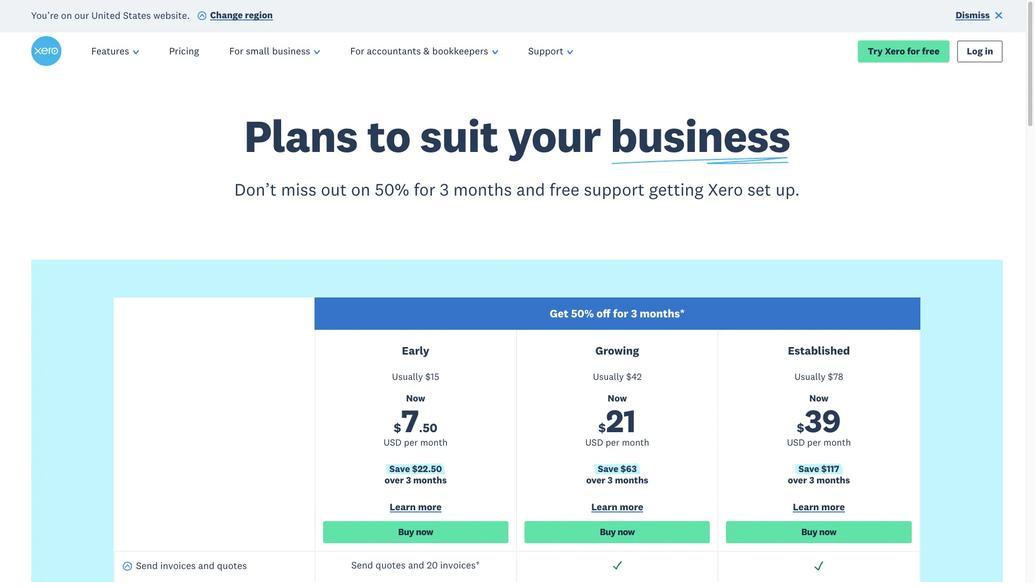 Task type: describe. For each thing, give the bounding box(es) containing it.
change
[[210, 9, 243, 21]]

log in link
[[958, 40, 1004, 62]]

$ down early
[[426, 371, 431, 382]]

$ inside $ 7 . 50
[[394, 420, 401, 435]]

try xero for free
[[868, 45, 940, 57]]

dismiss button
[[956, 9, 1004, 24]]

now for 39
[[820, 526, 837, 538]]

and for send invoices and quotes
[[198, 560, 215, 572]]

39
[[805, 400, 841, 441]]

42
[[632, 371, 642, 382]]

1 horizontal spatial 50%
[[571, 306, 594, 321]]

buy now link for 39
[[727, 521, 912, 543]]

quotes inside button
[[217, 560, 247, 572]]

dismiss
[[956, 9, 990, 21]]

learn more for 7
[[390, 501, 442, 513]]

support
[[529, 45, 564, 57]]

usually $ 78
[[795, 371, 844, 382]]

now for 21
[[608, 392, 627, 404]]

month for 7
[[420, 437, 448, 448]]

xero homepage image
[[31, 36, 61, 66]]

1 horizontal spatial quotes
[[376, 559, 406, 571]]

0 vertical spatial free
[[923, 45, 940, 57]]

log in
[[967, 45, 994, 57]]

our
[[74, 9, 89, 21]]

0 horizontal spatial xero
[[708, 178, 743, 200]]

your
[[508, 107, 601, 164]]

months for 21
[[615, 474, 649, 486]]

accountants
[[367, 45, 421, 57]]

region
[[245, 9, 273, 21]]

send invoices and quotes
[[136, 560, 247, 572]]

send invoices and quotes button
[[122, 560, 247, 575]]

3 for 7
[[406, 474, 411, 486]]

usd for 21
[[586, 437, 604, 448]]

try
[[868, 45, 883, 57]]

learn more for 39
[[793, 501, 845, 513]]

early
[[402, 343, 430, 358]]

3 for 39
[[810, 474, 815, 486]]

1 horizontal spatial for
[[613, 306, 629, 321]]

months*
[[640, 306, 685, 321]]

over for 21
[[587, 474, 606, 486]]

pricing link
[[154, 32, 214, 70]]

7
[[401, 400, 419, 441]]

over 3 months for 7
[[385, 474, 447, 486]]

buy now link for 21
[[525, 521, 710, 543]]

features
[[91, 45, 129, 57]]

website.
[[153, 9, 190, 21]]

save $117
[[799, 463, 840, 475]]

usually for 21
[[593, 371, 624, 382]]

plans to suit your
[[244, 107, 611, 164]]

buy now for 7
[[398, 526, 433, 538]]

$ 21
[[599, 400, 636, 441]]

you're
[[31, 9, 59, 21]]

now for 7
[[416, 526, 433, 538]]

$ 7 . 50
[[394, 400, 438, 441]]

usually for 7
[[392, 371, 423, 382]]

15
[[431, 371, 440, 382]]

invoices†
[[440, 559, 480, 571]]

log
[[967, 45, 983, 57]]

don't miss out on 50% for 3 months and free support getting xero set up.
[[234, 178, 800, 200]]

usd per month for 21
[[586, 437, 650, 448]]

more for 21
[[620, 501, 644, 513]]

50
[[423, 420, 438, 435]]

states
[[123, 9, 151, 21]]

now for 21
[[618, 526, 635, 538]]

change region
[[210, 9, 273, 21]]

learn more link for 39
[[727, 501, 912, 516]]

for small business button
[[214, 32, 335, 70]]

buy now for 39
[[802, 526, 837, 538]]

buy now link for 7
[[323, 521, 509, 543]]

buy for 39
[[802, 526, 818, 538]]

$ down growing
[[627, 371, 632, 382]]

month for 39
[[824, 437, 851, 448]]

pricing
[[169, 45, 199, 57]]

over 3 months for 21
[[587, 474, 649, 486]]

1 vertical spatial on
[[351, 178, 371, 200]]

learn for 39
[[793, 501, 820, 513]]

$ inside $ 21
[[599, 420, 606, 435]]

growing
[[596, 343, 640, 358]]

usd for 39
[[787, 437, 805, 448]]

buy now for 21
[[600, 526, 635, 538]]

for accountants & bookkeepers button
[[335, 32, 513, 70]]

getting
[[649, 178, 704, 200]]

business inside dropdown button
[[272, 45, 310, 57]]

bookkeepers
[[432, 45, 489, 57]]

now for 7
[[406, 392, 426, 404]]

try xero for free link
[[858, 40, 950, 62]]

learn for 7
[[390, 501, 416, 513]]

2 horizontal spatial for
[[908, 45, 921, 57]]

$22.50
[[412, 463, 442, 475]]

small
[[246, 45, 270, 57]]

$ down established
[[828, 371, 834, 382]]

save for 21
[[598, 463, 619, 475]]

features button
[[76, 32, 154, 70]]

0 horizontal spatial for
[[414, 178, 436, 200]]

plans
[[244, 107, 358, 164]]

learn more link for 21
[[525, 501, 710, 516]]

1 vertical spatial free
[[550, 178, 580, 200]]

0 vertical spatial 50%
[[375, 178, 410, 200]]



Task type: vqa. For each thing, say whether or not it's contained in the screenshot.
$ 7 . 50
yes



Task type: locate. For each thing, give the bounding box(es) containing it.
2 over 3 months from the left
[[587, 474, 649, 486]]

0 horizontal spatial per
[[404, 437, 418, 448]]

2 usd from the left
[[586, 437, 604, 448]]

send quotes and 20 invoices†
[[352, 559, 480, 571]]

1 buy from the left
[[398, 526, 414, 538]]

out
[[321, 178, 347, 200]]

included image
[[612, 560, 623, 571], [814, 560, 825, 571]]

1 horizontal spatial xero
[[885, 45, 906, 57]]

3 usually from the left
[[795, 371, 826, 382]]

0 horizontal spatial learn more
[[390, 501, 442, 513]]

learn more link down save $117
[[727, 501, 912, 516]]

3 usd per month from the left
[[787, 437, 851, 448]]

up.
[[776, 178, 800, 200]]

2 horizontal spatial usd per month
[[787, 437, 851, 448]]

2 horizontal spatial month
[[824, 437, 851, 448]]

0 horizontal spatial 50%
[[375, 178, 410, 200]]

usually down growing
[[593, 371, 624, 382]]

buy for 7
[[398, 526, 414, 538]]

usually down established
[[795, 371, 826, 382]]

0 horizontal spatial usd
[[384, 437, 402, 448]]

2 horizontal spatial learn
[[793, 501, 820, 513]]

2 horizontal spatial usd
[[787, 437, 805, 448]]

send
[[352, 559, 373, 571], [136, 560, 158, 572]]

xero
[[885, 45, 906, 57], [708, 178, 743, 200]]

learn for 21
[[592, 501, 618, 513]]

over left $22.50
[[385, 474, 404, 486]]

learn more down save $63 in the right of the page
[[592, 501, 644, 513]]

1 learn more from the left
[[390, 501, 442, 513]]

learn more link down save $63 in the right of the page
[[525, 501, 710, 516]]

save $22.50
[[390, 463, 442, 475]]

invoices
[[160, 560, 196, 572]]

months
[[454, 178, 512, 200], [413, 474, 447, 486], [615, 474, 649, 486], [817, 474, 851, 486]]

buy
[[398, 526, 414, 538], [600, 526, 616, 538], [802, 526, 818, 538]]

usd
[[384, 437, 402, 448], [586, 437, 604, 448], [787, 437, 805, 448]]

1 included image from the left
[[612, 560, 623, 571]]

learn down save $117
[[793, 501, 820, 513]]

$ inside $ 39
[[797, 420, 805, 435]]

3
[[440, 178, 449, 200], [631, 306, 638, 321], [406, 474, 411, 486], [608, 474, 613, 486], [810, 474, 815, 486]]

save $63
[[598, 463, 637, 475]]

1 horizontal spatial save
[[598, 463, 619, 475]]

and
[[517, 178, 545, 200], [408, 559, 425, 571], [198, 560, 215, 572]]

more down '$117'
[[822, 501, 845, 513]]

3 per from the left
[[808, 437, 822, 448]]

3 over from the left
[[788, 474, 808, 486]]

1 horizontal spatial usd
[[586, 437, 604, 448]]

now
[[416, 526, 433, 538], [618, 526, 635, 538], [820, 526, 837, 538]]

now down the usually $ 15
[[406, 392, 426, 404]]

for
[[908, 45, 921, 57], [414, 178, 436, 200], [613, 306, 629, 321]]

don't
[[234, 178, 277, 200]]

usd for 7
[[384, 437, 402, 448]]

usd per month
[[384, 437, 448, 448], [586, 437, 650, 448], [787, 437, 851, 448]]

1 horizontal spatial on
[[351, 178, 371, 200]]

1 month from the left
[[420, 437, 448, 448]]

3 now from the left
[[820, 526, 837, 538]]

usually for 39
[[795, 371, 826, 382]]

0 horizontal spatial month
[[420, 437, 448, 448]]

1 horizontal spatial usually
[[593, 371, 624, 382]]

over left $63 in the right of the page
[[587, 474, 606, 486]]

0 vertical spatial on
[[61, 9, 72, 21]]

3 over 3 months from the left
[[788, 474, 851, 486]]

and for send quotes and 20 invoices†
[[408, 559, 425, 571]]

2 horizontal spatial now
[[810, 392, 829, 404]]

1 learn more link from the left
[[323, 501, 509, 516]]

usd per month up save $63 in the right of the page
[[586, 437, 650, 448]]

save left $63 in the right of the page
[[598, 463, 619, 475]]

1 horizontal spatial learn more
[[592, 501, 644, 513]]

2 learn from the left
[[592, 501, 618, 513]]

month
[[420, 437, 448, 448], [622, 437, 650, 448], [824, 437, 851, 448]]

month up '$117'
[[824, 437, 851, 448]]

2 usd per month from the left
[[586, 437, 650, 448]]

0 horizontal spatial now
[[416, 526, 433, 538]]

save for 7
[[390, 463, 410, 475]]

1 usd from the left
[[384, 437, 402, 448]]

21
[[606, 400, 636, 441]]

learn more down save $22.50
[[390, 501, 442, 513]]

.
[[419, 420, 423, 435]]

1 now from the left
[[406, 392, 426, 404]]

usd left 21
[[586, 437, 604, 448]]

0 horizontal spatial buy
[[398, 526, 414, 538]]

$63
[[621, 463, 637, 475]]

months for 7
[[413, 474, 447, 486]]

send inside button
[[136, 560, 158, 572]]

learn more link for 7
[[323, 501, 509, 516]]

2 included image from the left
[[814, 560, 825, 571]]

2 horizontal spatial over
[[788, 474, 808, 486]]

over for 7
[[385, 474, 404, 486]]

over 3 months for 39
[[788, 474, 851, 486]]

2 now from the left
[[618, 526, 635, 538]]

learn more link down save $22.50
[[323, 501, 509, 516]]

for left "small"
[[229, 45, 244, 57]]

1 usually from the left
[[392, 371, 423, 382]]

quotes
[[376, 559, 406, 571], [217, 560, 247, 572]]

free
[[923, 45, 940, 57], [550, 178, 580, 200]]

1 vertical spatial for
[[414, 178, 436, 200]]

over 3 months
[[385, 474, 447, 486], [587, 474, 649, 486], [788, 474, 851, 486]]

2 learn more from the left
[[592, 501, 644, 513]]

more for 39
[[822, 501, 845, 513]]

0 horizontal spatial send
[[136, 560, 158, 572]]

0 horizontal spatial on
[[61, 9, 72, 21]]

support
[[584, 178, 645, 200]]

get 50% off for 3 months*
[[550, 306, 685, 321]]

3 learn more link from the left
[[727, 501, 912, 516]]

2 for from the left
[[350, 45, 365, 57]]

3 more from the left
[[822, 501, 845, 513]]

0 horizontal spatial business
[[272, 45, 310, 57]]

buy for 21
[[600, 526, 616, 538]]

2 horizontal spatial save
[[799, 463, 820, 475]]

more for 7
[[418, 501, 442, 513]]

support button
[[513, 32, 589, 70]]

learn more
[[390, 501, 442, 513], [592, 501, 644, 513], [793, 501, 845, 513]]

0 horizontal spatial over
[[385, 474, 404, 486]]

3 buy from the left
[[802, 526, 818, 538]]

and inside button
[[198, 560, 215, 572]]

1 horizontal spatial for
[[350, 45, 365, 57]]

on right out
[[351, 178, 371, 200]]

0 horizontal spatial usd per month
[[384, 437, 448, 448]]

usd up save $22.50
[[384, 437, 402, 448]]

learn down save $22.50
[[390, 501, 416, 513]]

send for send quotes and 20 invoices†
[[352, 559, 373, 571]]

learn
[[390, 501, 416, 513], [592, 501, 618, 513], [793, 501, 820, 513]]

month down 50
[[420, 437, 448, 448]]

off
[[597, 306, 611, 321]]

1 horizontal spatial now
[[608, 392, 627, 404]]

per
[[404, 437, 418, 448], [606, 437, 620, 448], [808, 437, 822, 448]]

0 horizontal spatial buy now link
[[323, 521, 509, 543]]

0 vertical spatial xero
[[885, 45, 906, 57]]

1 vertical spatial business
[[611, 107, 791, 164]]

3 save from the left
[[799, 463, 820, 475]]

0 vertical spatial business
[[272, 45, 310, 57]]

get
[[550, 306, 569, 321]]

per up save $22.50
[[404, 437, 418, 448]]

2 more from the left
[[620, 501, 644, 513]]

in
[[985, 45, 994, 57]]

1 horizontal spatial per
[[606, 437, 620, 448]]

20
[[427, 559, 438, 571]]

0 horizontal spatial more
[[418, 501, 442, 513]]

usd per month up save $117
[[787, 437, 851, 448]]

on left our
[[61, 9, 72, 21]]

0 horizontal spatial usually
[[392, 371, 423, 382]]

3 for 21
[[608, 474, 613, 486]]

0 horizontal spatial quotes
[[217, 560, 247, 572]]

per for 7
[[404, 437, 418, 448]]

2 horizontal spatial usually
[[795, 371, 826, 382]]

more
[[418, 501, 442, 513], [620, 501, 644, 513], [822, 501, 845, 513]]

50% left off
[[571, 306, 594, 321]]

0 horizontal spatial and
[[198, 560, 215, 572]]

0 horizontal spatial buy now
[[398, 526, 433, 538]]

1 horizontal spatial over 3 months
[[587, 474, 649, 486]]

2 usually from the left
[[593, 371, 624, 382]]

per up save $63 in the right of the page
[[606, 437, 620, 448]]

1 more from the left
[[418, 501, 442, 513]]

month for 21
[[622, 437, 650, 448]]

0 horizontal spatial free
[[550, 178, 580, 200]]

over
[[385, 474, 404, 486], [587, 474, 606, 486], [788, 474, 808, 486]]

learn more link
[[323, 501, 509, 516], [525, 501, 710, 516], [727, 501, 912, 516]]

2 buy now from the left
[[600, 526, 635, 538]]

for for for accountants & bookkeepers
[[350, 45, 365, 57]]

2 horizontal spatial more
[[822, 501, 845, 513]]

per up save $117
[[808, 437, 822, 448]]

1 save from the left
[[390, 463, 410, 475]]

$ 39
[[797, 400, 841, 441]]

month up $63 in the right of the page
[[622, 437, 650, 448]]

now down usually $ 78
[[810, 392, 829, 404]]

usd per month for 7
[[384, 437, 448, 448]]

2 horizontal spatial buy now link
[[727, 521, 912, 543]]

1 horizontal spatial more
[[620, 501, 644, 513]]

usually down early
[[392, 371, 423, 382]]

learn more for 21
[[592, 501, 644, 513]]

3 learn more from the left
[[793, 501, 845, 513]]

1 horizontal spatial usd per month
[[586, 437, 650, 448]]

2 horizontal spatial per
[[808, 437, 822, 448]]

for right off
[[613, 306, 629, 321]]

for
[[229, 45, 244, 57], [350, 45, 365, 57]]

established
[[788, 343, 851, 358]]

for for for small business
[[229, 45, 244, 57]]

usd up save $117
[[787, 437, 805, 448]]

0 horizontal spatial included image
[[612, 560, 623, 571]]

2 per from the left
[[606, 437, 620, 448]]

1 horizontal spatial and
[[408, 559, 425, 571]]

for accountants & bookkeepers
[[350, 45, 489, 57]]

$ left .
[[394, 420, 401, 435]]

save left '$117'
[[799, 463, 820, 475]]

1 over from the left
[[385, 474, 404, 486]]

1 horizontal spatial now
[[618, 526, 635, 538]]

78
[[834, 371, 844, 382]]

0 horizontal spatial now
[[406, 392, 426, 404]]

2 horizontal spatial now
[[820, 526, 837, 538]]

you're on our united states website.
[[31, 9, 190, 21]]

per for 39
[[808, 437, 822, 448]]

now for 39
[[810, 392, 829, 404]]

for small business
[[229, 45, 310, 57]]

2 save from the left
[[598, 463, 619, 475]]

1 usd per month from the left
[[384, 437, 448, 448]]

buy now
[[398, 526, 433, 538], [600, 526, 635, 538], [802, 526, 837, 538]]

1 vertical spatial xero
[[708, 178, 743, 200]]

2 over from the left
[[587, 474, 606, 486]]

per for 21
[[606, 437, 620, 448]]

usd per month down .
[[384, 437, 448, 448]]

usually $ 42
[[593, 371, 642, 382]]

0 horizontal spatial save
[[390, 463, 410, 475]]

1 horizontal spatial included image
[[814, 560, 825, 571]]

xero right try
[[885, 45, 906, 57]]

&
[[424, 45, 430, 57]]

2 vertical spatial for
[[613, 306, 629, 321]]

2 horizontal spatial buy
[[802, 526, 818, 538]]

1 horizontal spatial free
[[923, 45, 940, 57]]

1 horizontal spatial over
[[587, 474, 606, 486]]

0 horizontal spatial for
[[229, 45, 244, 57]]

3 month from the left
[[824, 437, 851, 448]]

1 for from the left
[[229, 45, 244, 57]]

$ up save $117
[[797, 420, 805, 435]]

learn more down save $117
[[793, 501, 845, 513]]

more down $22.50
[[418, 501, 442, 513]]

over left '$117'
[[788, 474, 808, 486]]

1 buy now from the left
[[398, 526, 433, 538]]

2 horizontal spatial learn more
[[793, 501, 845, 513]]

1 per from the left
[[404, 437, 418, 448]]

save left $22.50
[[390, 463, 410, 475]]

change region button
[[197, 9, 273, 24]]

1 buy now link from the left
[[323, 521, 509, 543]]

usually $ 15
[[392, 371, 440, 382]]

miss
[[281, 178, 317, 200]]

usually
[[392, 371, 423, 382], [593, 371, 624, 382], [795, 371, 826, 382]]

2 learn more link from the left
[[525, 501, 710, 516]]

2 buy now link from the left
[[525, 521, 710, 543]]

0 vertical spatial for
[[908, 45, 921, 57]]

1 horizontal spatial buy now
[[600, 526, 635, 538]]

2 month from the left
[[622, 437, 650, 448]]

2 horizontal spatial over 3 months
[[788, 474, 851, 486]]

2 now from the left
[[608, 392, 627, 404]]

1 horizontal spatial month
[[622, 437, 650, 448]]

3 buy now from the left
[[802, 526, 837, 538]]

1 learn from the left
[[390, 501, 416, 513]]

2 horizontal spatial and
[[517, 178, 545, 200]]

free left support
[[550, 178, 580, 200]]

$ up save $63 in the right of the page
[[599, 420, 606, 435]]

2 horizontal spatial buy now
[[802, 526, 837, 538]]

business
[[272, 45, 310, 57], [611, 107, 791, 164]]

$117
[[822, 463, 840, 475]]

free left log on the right of page
[[923, 45, 940, 57]]

for left accountants
[[350, 45, 365, 57]]

0 horizontal spatial learn
[[390, 501, 416, 513]]

now down usually $ 42 at the bottom right of page
[[608, 392, 627, 404]]

1 horizontal spatial send
[[352, 559, 373, 571]]

1 horizontal spatial buy now link
[[525, 521, 710, 543]]

for right try
[[908, 45, 921, 57]]

usd per month for 39
[[787, 437, 851, 448]]

months for 39
[[817, 474, 851, 486]]

3 usd from the left
[[787, 437, 805, 448]]

buy now link
[[323, 521, 509, 543], [525, 521, 710, 543], [727, 521, 912, 543]]

1 horizontal spatial business
[[611, 107, 791, 164]]

50% down to
[[375, 178, 410, 200]]

1 horizontal spatial learn more link
[[525, 501, 710, 516]]

0 horizontal spatial learn more link
[[323, 501, 509, 516]]

2 buy from the left
[[600, 526, 616, 538]]

over for 39
[[788, 474, 808, 486]]

xero left set
[[708, 178, 743, 200]]

2 horizontal spatial learn more link
[[727, 501, 912, 516]]

set
[[748, 178, 772, 200]]

0 horizontal spatial over 3 months
[[385, 474, 447, 486]]

more down $63 in the right of the page
[[620, 501, 644, 513]]

for down plans to suit your
[[414, 178, 436, 200]]

1 now from the left
[[416, 526, 433, 538]]

learn down save $63 in the right of the page
[[592, 501, 618, 513]]

save for 39
[[799, 463, 820, 475]]

send for send invoices and quotes
[[136, 560, 158, 572]]

suit
[[420, 107, 498, 164]]

$
[[426, 371, 431, 382], [627, 371, 632, 382], [828, 371, 834, 382], [394, 420, 401, 435], [599, 420, 606, 435], [797, 420, 805, 435]]

1 horizontal spatial buy
[[600, 526, 616, 538]]

1 horizontal spatial learn
[[592, 501, 618, 513]]

united
[[91, 9, 121, 21]]

3 learn from the left
[[793, 501, 820, 513]]

to
[[367, 107, 411, 164]]

1 vertical spatial 50%
[[571, 306, 594, 321]]

1 over 3 months from the left
[[385, 474, 447, 486]]

3 buy now link from the left
[[727, 521, 912, 543]]

3 now from the left
[[810, 392, 829, 404]]



